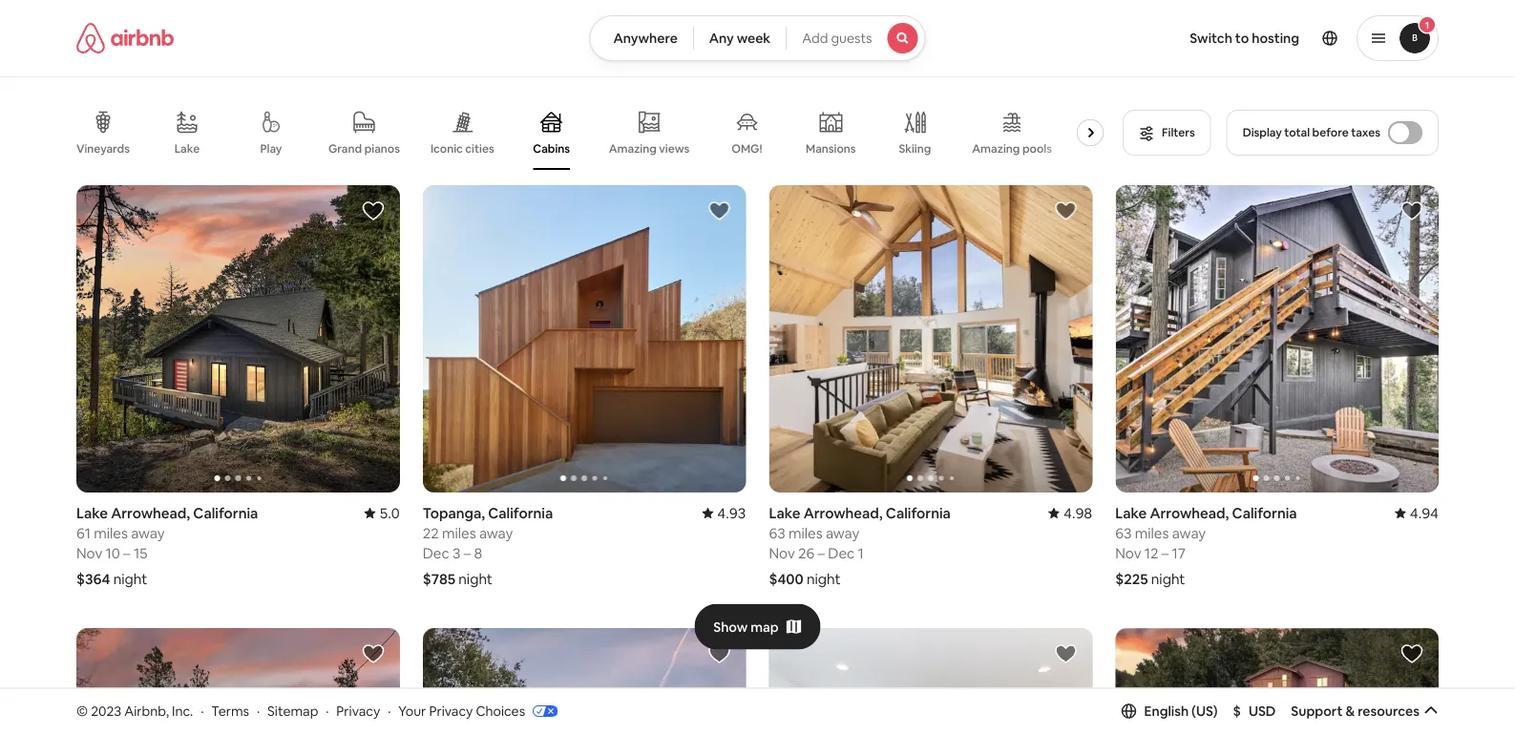 Task type: locate. For each thing, give the bounding box(es) containing it.
dec right 26
[[828, 544, 855, 562]]

4 away from the left
[[1172, 524, 1206, 542]]

2 63 from the left
[[1116, 524, 1132, 542]]

1 horizontal spatial 63
[[1116, 524, 1132, 542]]

guests
[[831, 30, 872, 47]]

· right inc.
[[201, 702, 204, 720]]

lake right vineyards
[[174, 141, 200, 156]]

english (us)
[[1145, 703, 1218, 720]]

nov down 61
[[76, 544, 102, 562]]

miles inside lake arrowhead, california 61 miles away nov 10 – 15 $364 night
[[94, 524, 128, 542]]

3 · from the left
[[326, 702, 329, 720]]

1 horizontal spatial nov
[[769, 544, 795, 562]]

· right terms
[[257, 702, 260, 720]]

amazing for amazing pools
[[972, 141, 1020, 156]]

arrowhead, for 17
[[1150, 504, 1229, 522]]

lake inside the lake arrowhead, california 63 miles away nov 26 – dec 1 $400 night
[[769, 504, 801, 522]]

english
[[1145, 703, 1189, 720]]

night
[[113, 569, 147, 588], [459, 569, 493, 588], [807, 569, 841, 588], [1151, 569, 1186, 588]]

california for lake arrowhead, california 61 miles away nov 10 – 15 $364 night
[[193, 504, 258, 522]]

1 nov from the left
[[76, 544, 102, 562]]

omg!
[[732, 141, 763, 156]]

–
[[123, 544, 130, 562], [464, 544, 471, 562], [818, 544, 825, 562], [1162, 544, 1169, 562]]

nov left 26
[[769, 544, 795, 562]]

california
[[193, 504, 258, 522], [488, 504, 553, 522], [886, 504, 951, 522], [1233, 504, 1297, 522]]

0 horizontal spatial dec
[[423, 544, 450, 562]]

add to wishlist: lake arrowhead, california image
[[362, 200, 385, 223], [1055, 200, 1077, 223], [1401, 200, 1424, 223], [362, 643, 385, 665], [708, 643, 731, 665]]

3 california from the left
[[886, 504, 951, 522]]

miles for nov 10 – 15
[[94, 524, 128, 542]]

add to wishlist: lake arrowhead, california image for 5.0
[[362, 200, 385, 223]]

switch to hosting
[[1190, 30, 1300, 47]]

·
[[201, 702, 204, 720], [257, 702, 260, 720], [326, 702, 329, 720], [388, 702, 391, 720]]

away inside topanga, california 22 miles away dec 3 – 8 $785 night
[[479, 524, 513, 542]]

miles up 26
[[789, 524, 823, 542]]

total
[[1285, 125, 1310, 140]]

0 horizontal spatial nov
[[76, 544, 102, 562]]

– inside the lake arrowhead, california 63 miles away nov 26 – dec 1 $400 night
[[818, 544, 825, 562]]

arrowhead, for 15
[[111, 504, 190, 522]]

iconic cities
[[431, 141, 494, 156]]

skiing
[[899, 141, 931, 156]]

privacy
[[337, 702, 380, 720], [429, 702, 473, 720]]

· left your
[[388, 702, 391, 720]]

$785
[[423, 569, 456, 588]]

nov for nov 12 – 17
[[1116, 544, 1142, 562]]

0 horizontal spatial 63
[[769, 524, 786, 542]]

– right 3
[[464, 544, 471, 562]]

night down 26
[[807, 569, 841, 588]]

1
[[1426, 19, 1430, 31], [858, 544, 864, 562]]

your privacy choices
[[398, 702, 525, 720]]

1 horizontal spatial arrowhead,
[[804, 504, 883, 522]]

61
[[76, 524, 91, 542]]

2 – from the left
[[464, 544, 471, 562]]

0 horizontal spatial 1
[[858, 544, 864, 562]]

privacy right your
[[429, 702, 473, 720]]

– right 26
[[818, 544, 825, 562]]

lake up the 12
[[1116, 504, 1147, 522]]

california inside topanga, california 22 miles away dec 3 – 8 $785 night
[[488, 504, 553, 522]]

mansions
[[806, 141, 856, 156]]

63 up $400
[[769, 524, 786, 542]]

topanga, california 22 miles away dec 3 – 8 $785 night
[[423, 504, 553, 588]]

1 button
[[1357, 15, 1439, 61]]

terms
[[211, 702, 249, 720]]

california inside lake arrowhead, california 61 miles away nov 10 – 15 $364 night
[[193, 504, 258, 522]]

3 night from the left
[[807, 569, 841, 588]]

switch to hosting link
[[1179, 18, 1311, 58]]

night down the 15
[[113, 569, 147, 588]]

away
[[131, 524, 165, 542], [479, 524, 513, 542], [826, 524, 860, 542], [1172, 524, 1206, 542]]

away inside the lake arrowhead, california 63 miles away nov 26 – dec 1 $400 night
[[826, 524, 860, 542]]

4.93
[[717, 504, 746, 522]]

– inside lake arrowhead, california 61 miles away nov 10 – 15 $364 night
[[123, 544, 130, 562]]

arrowhead, inside lake arrowhead, california 61 miles away nov 10 – 15 $364 night
[[111, 504, 190, 522]]

night down 8
[[459, 569, 493, 588]]

$225
[[1116, 569, 1148, 588]]

nov inside the lake arrowhead, california 63 miles away nov 26 – dec 1 $400 night
[[769, 544, 795, 562]]

cities
[[465, 141, 494, 156]]

nov left the 12
[[1116, 544, 1142, 562]]

privacy left your
[[337, 702, 380, 720]]

add guests button
[[786, 15, 926, 61]]

4.94
[[1410, 504, 1439, 522]]

63 up $225
[[1116, 524, 1132, 542]]

english (us) button
[[1122, 703, 1218, 720]]

to
[[1236, 30, 1249, 47]]

$400
[[769, 569, 804, 588]]

$
[[1233, 703, 1241, 720]]

nov inside lake arrowhead, california 61 miles away nov 10 – 15 $364 night
[[76, 544, 102, 562]]

support & resources
[[1291, 703, 1420, 720]]

1 vertical spatial 1
[[858, 544, 864, 562]]

2023
[[91, 702, 121, 720]]

arrowhead,
[[111, 504, 190, 522], [804, 504, 883, 522], [1150, 504, 1229, 522]]

group
[[76, 95, 1112, 170], [76, 185, 400, 493], [423, 185, 746, 493], [769, 185, 1093, 493], [1116, 185, 1439, 493], [76, 628, 400, 734], [423, 628, 746, 734], [769, 628, 1093, 734], [1116, 628, 1439, 734]]

lake inside lake arrowhead, california 61 miles away nov 10 – 15 $364 night
[[76, 504, 108, 522]]

– left 17
[[1162, 544, 1169, 562]]

63 inside the lake arrowhead, california 63 miles away nov 26 – dec 1 $400 night
[[769, 524, 786, 542]]

sitemap link
[[267, 702, 318, 720]]

63
[[769, 524, 786, 542], [1116, 524, 1132, 542]]

5.0 out of 5 average rating image
[[364, 504, 400, 522]]

arrowhead, inside lake arrowhead, california 63 miles away nov 12 – 17 $225 night
[[1150, 504, 1229, 522]]

miles up 10
[[94, 524, 128, 542]]

topanga,
[[423, 504, 485, 522]]

grand pianos
[[328, 141, 400, 156]]

2 arrowhead, from the left
[[804, 504, 883, 522]]

2 miles from the left
[[442, 524, 476, 542]]

pianos
[[364, 141, 400, 156]]

lake up 61
[[76, 504, 108, 522]]

hosting
[[1252, 30, 1300, 47]]

nov inside lake arrowhead, california 63 miles away nov 12 – 17 $225 night
[[1116, 544, 1142, 562]]

4 – from the left
[[1162, 544, 1169, 562]]

3 arrowhead, from the left
[[1150, 504, 1229, 522]]

amazing views
[[609, 141, 690, 156]]

63 inside lake arrowhead, california 63 miles away nov 12 – 17 $225 night
[[1116, 524, 1132, 542]]

None search field
[[590, 15, 926, 61]]

none search field containing anywhere
[[590, 15, 926, 61]]

4 california from the left
[[1233, 504, 1297, 522]]

night down 17
[[1151, 569, 1186, 588]]

4.98
[[1064, 504, 1093, 522]]

miles
[[94, 524, 128, 542], [442, 524, 476, 542], [789, 524, 823, 542], [1135, 524, 1169, 542]]

group containing iconic cities
[[76, 95, 1112, 170]]

2 away from the left
[[479, 524, 513, 542]]

3 nov from the left
[[1116, 544, 1142, 562]]

3 – from the left
[[818, 544, 825, 562]]

2 california from the left
[[488, 504, 553, 522]]

california inside the lake arrowhead, california 63 miles away nov 26 – dec 1 $400 night
[[886, 504, 951, 522]]

switch
[[1190, 30, 1233, 47]]

– inside lake arrowhead, california 63 miles away nov 12 – 17 $225 night
[[1162, 544, 1169, 562]]

0 horizontal spatial amazing
[[609, 141, 657, 156]]

2 horizontal spatial arrowhead,
[[1150, 504, 1229, 522]]

privacy link
[[337, 702, 380, 720]]

63 for nov 26 – dec 1
[[769, 524, 786, 542]]

lake arrowhead, california 63 miles away nov 12 – 17 $225 night
[[1116, 504, 1297, 588]]

usd
[[1249, 703, 1276, 720]]

lake up 26
[[769, 504, 801, 522]]

lake inside lake arrowhead, california 63 miles away nov 12 – 17 $225 night
[[1116, 504, 1147, 522]]

– for nov 10 – 15
[[123, 544, 130, 562]]

lake for lake arrowhead, california 63 miles away nov 26 – dec 1 $400 night
[[769, 504, 801, 522]]

2 night from the left
[[459, 569, 493, 588]]

away for nov 26 – dec 1
[[826, 524, 860, 542]]

add to wishlist: lake arrowhead, california image for 4.94
[[1401, 200, 1424, 223]]

1 night from the left
[[113, 569, 147, 588]]

1 63 from the left
[[769, 524, 786, 542]]

night inside lake arrowhead, california 63 miles away nov 12 – 17 $225 night
[[1151, 569, 1186, 588]]

amazing
[[609, 141, 657, 156], [972, 141, 1020, 156]]

4 miles from the left
[[1135, 524, 1169, 542]]

nov
[[76, 544, 102, 562], [769, 544, 795, 562], [1116, 544, 1142, 562]]

1 horizontal spatial privacy
[[429, 702, 473, 720]]

lake
[[174, 141, 200, 156], [76, 504, 108, 522], [769, 504, 801, 522], [1116, 504, 1147, 522]]

resources
[[1358, 703, 1420, 720]]

2 dec from the left
[[828, 544, 855, 562]]

terms link
[[211, 702, 249, 720]]

arrowhead, up the 15
[[111, 504, 190, 522]]

1 horizontal spatial amazing
[[972, 141, 1020, 156]]

1 – from the left
[[123, 544, 130, 562]]

arrowhead, inside the lake arrowhead, california 63 miles away nov 26 – dec 1 $400 night
[[804, 504, 883, 522]]

4 night from the left
[[1151, 569, 1186, 588]]

0 horizontal spatial privacy
[[337, 702, 380, 720]]

any
[[709, 30, 734, 47]]

1 arrowhead, from the left
[[111, 504, 190, 522]]

nov for nov 26 – dec 1
[[769, 544, 795, 562]]

dec
[[423, 544, 450, 562], [828, 544, 855, 562]]

1 dec from the left
[[423, 544, 450, 562]]

1 miles from the left
[[94, 524, 128, 542]]

inc.
[[172, 702, 193, 720]]

4 · from the left
[[388, 702, 391, 720]]

2 nov from the left
[[769, 544, 795, 562]]

arrowhead, up 17
[[1150, 504, 1229, 522]]

arrowhead, up 26
[[804, 504, 883, 522]]

amazing left "views"
[[609, 141, 657, 156]]

amazing left pools
[[972, 141, 1020, 156]]

1 california from the left
[[193, 504, 258, 522]]

© 2023 airbnb, inc. ·
[[76, 702, 204, 720]]

2 horizontal spatial nov
[[1116, 544, 1142, 562]]

3 miles from the left
[[789, 524, 823, 542]]

· left privacy link
[[326, 702, 329, 720]]

miles inside the lake arrowhead, california 63 miles away nov 26 – dec 1 $400 night
[[789, 524, 823, 542]]

– left the 15
[[123, 544, 130, 562]]

away inside lake arrowhead, california 61 miles away nov 10 – 15 $364 night
[[131, 524, 165, 542]]

0 horizontal spatial arrowhead,
[[111, 504, 190, 522]]

lake for lake
[[174, 141, 200, 156]]

– for nov 12 – 17
[[1162, 544, 1169, 562]]

show
[[714, 618, 748, 636]]

1 horizontal spatial dec
[[828, 544, 855, 562]]

away inside lake arrowhead, california 63 miles away nov 12 – 17 $225 night
[[1172, 524, 1206, 542]]

$ usd
[[1233, 703, 1276, 720]]

3 away from the left
[[826, 524, 860, 542]]

dec left 3
[[423, 544, 450, 562]]

2 privacy from the left
[[429, 702, 473, 720]]

miles for nov 12 – 17
[[1135, 524, 1169, 542]]

week
[[737, 30, 771, 47]]

miles inside lake arrowhead, california 63 miles away nov 12 – 17 $225 night
[[1135, 524, 1169, 542]]

1 horizontal spatial 1
[[1426, 19, 1430, 31]]

any week button
[[693, 15, 787, 61]]

miles up the 12
[[1135, 524, 1169, 542]]

1 privacy from the left
[[337, 702, 380, 720]]

0 vertical spatial 1
[[1426, 19, 1430, 31]]

1 away from the left
[[131, 524, 165, 542]]

california inside lake arrowhead, california 63 miles away nov 12 – 17 $225 night
[[1233, 504, 1297, 522]]

miles up 3
[[442, 524, 476, 542]]

anywhere
[[613, 30, 678, 47]]



Task type: describe. For each thing, give the bounding box(es) containing it.
cabins
[[533, 141, 570, 156]]

sitemap
[[267, 702, 318, 720]]

terms · sitemap · privacy ·
[[211, 702, 391, 720]]

12
[[1145, 544, 1159, 562]]

2 · from the left
[[257, 702, 260, 720]]

(us)
[[1192, 703, 1218, 720]]

&
[[1346, 703, 1355, 720]]

choices
[[476, 702, 525, 720]]

miles for nov 26 – dec 1
[[789, 524, 823, 542]]

15
[[134, 544, 147, 562]]

support
[[1291, 703, 1343, 720]]

miles inside topanga, california 22 miles away dec 3 – 8 $785 night
[[442, 524, 476, 542]]

add to wishlist: crestline, california image
[[1401, 643, 1424, 665]]

4.98 out of 5 average rating image
[[1049, 504, 1093, 522]]

iconic
[[431, 141, 463, 156]]

pools
[[1023, 141, 1052, 156]]

26
[[798, 544, 815, 562]]

dec inside the lake arrowhead, california 63 miles away nov 26 – dec 1 $400 night
[[828, 544, 855, 562]]

– inside topanga, california 22 miles away dec 3 – 8 $785 night
[[464, 544, 471, 562]]

your privacy choices link
[[398, 702, 558, 721]]

1 inside the lake arrowhead, california 63 miles away nov 26 – dec 1 $400 night
[[858, 544, 864, 562]]

add
[[802, 30, 828, 47]]

show map
[[714, 618, 779, 636]]

4.93 out of 5 average rating image
[[702, 504, 746, 522]]

lake for lake arrowhead, california 61 miles away nov 10 – 15 $364 night
[[76, 504, 108, 522]]

support & resources button
[[1291, 703, 1439, 720]]

away for nov 12 – 17
[[1172, 524, 1206, 542]]

amazing pools
[[972, 141, 1052, 156]]

3
[[453, 544, 461, 562]]

california for lake arrowhead, california 63 miles away nov 26 – dec 1 $400 night
[[886, 504, 951, 522]]

california for lake arrowhead, california 63 miles away nov 12 – 17 $225 night
[[1233, 504, 1297, 522]]

22
[[423, 524, 439, 542]]

display total before taxes
[[1243, 125, 1381, 140]]

1 · from the left
[[201, 702, 204, 720]]

10
[[106, 544, 120, 562]]

1 inside dropdown button
[[1426, 19, 1430, 31]]

anywhere button
[[590, 15, 694, 61]]

nov for nov 10 – 15
[[76, 544, 102, 562]]

5.0
[[380, 504, 400, 522]]

63 for nov 12 – 17
[[1116, 524, 1132, 542]]

views
[[659, 141, 690, 156]]

4.94 out of 5 average rating image
[[1395, 504, 1439, 522]]

vineyards
[[76, 141, 130, 156]]

filters button
[[1123, 110, 1212, 156]]

lake arrowhead, california 63 miles away nov 26 – dec 1 $400 night
[[769, 504, 951, 588]]

airbnb,
[[124, 702, 169, 720]]

map
[[751, 618, 779, 636]]

night inside lake arrowhead, california 61 miles away nov 10 – 15 $364 night
[[113, 569, 147, 588]]

display
[[1243, 125, 1282, 140]]

lake arrowhead, california 61 miles away nov 10 – 15 $364 night
[[76, 504, 258, 588]]

17
[[1172, 544, 1186, 562]]

add to wishlist: los angeles, california image
[[1055, 643, 1077, 665]]

away for nov 10 – 15
[[131, 524, 165, 542]]

night inside topanga, california 22 miles away dec 3 – 8 $785 night
[[459, 569, 493, 588]]

show map button
[[695, 604, 821, 650]]

grand
[[328, 141, 362, 156]]

your
[[398, 702, 426, 720]]

before
[[1313, 125, 1349, 140]]

amazing for amazing views
[[609, 141, 657, 156]]

any week
[[709, 30, 771, 47]]

8
[[474, 544, 483, 562]]

add guests
[[802, 30, 872, 47]]

display total before taxes button
[[1227, 110, 1439, 156]]

taxes
[[1351, 125, 1381, 140]]

dec inside topanga, california 22 miles away dec 3 – 8 $785 night
[[423, 544, 450, 562]]

night inside the lake arrowhead, california 63 miles away nov 26 – dec 1 $400 night
[[807, 569, 841, 588]]

filters
[[1162, 125, 1195, 140]]

arrowhead, for dec
[[804, 504, 883, 522]]

lake for lake arrowhead, california 63 miles away nov 12 – 17 $225 night
[[1116, 504, 1147, 522]]

©
[[76, 702, 88, 720]]

add to wishlist: lake arrowhead, california image for 4.98
[[1055, 200, 1077, 223]]

add to wishlist: topanga, california image
[[708, 200, 731, 223]]

play
[[260, 141, 282, 156]]

profile element
[[949, 0, 1439, 76]]

– for nov 26 – dec 1
[[818, 544, 825, 562]]

$364
[[76, 569, 110, 588]]



Task type: vqa. For each thing, say whether or not it's contained in the screenshot.
miles associated with Nov 12 – 17
yes



